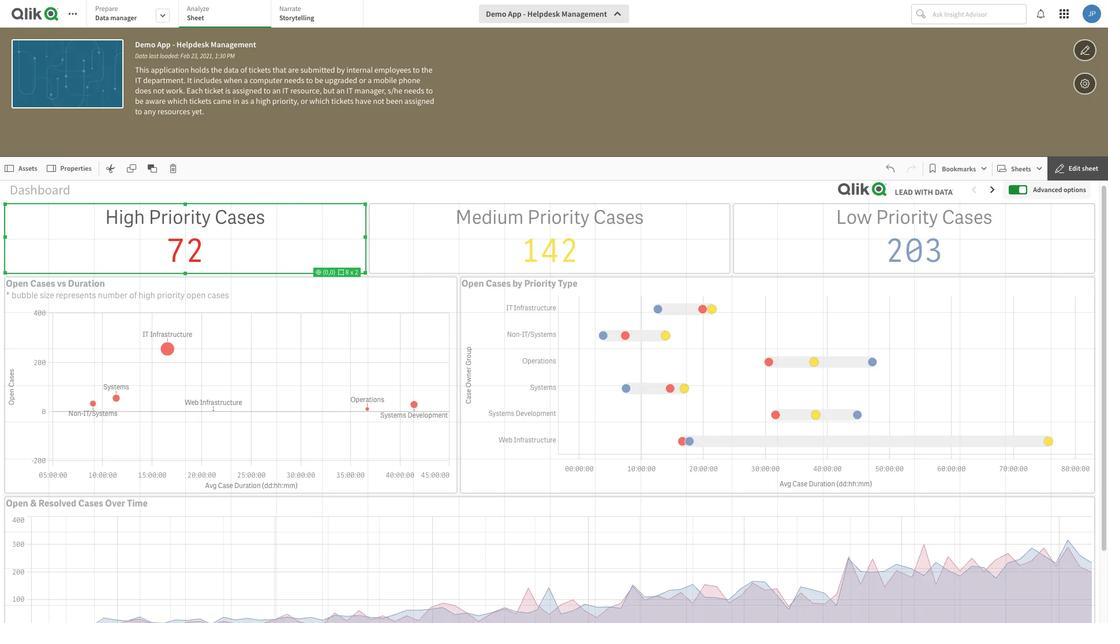 Task type: describe. For each thing, give the bounding box(es) containing it.
cases
[[208, 290, 229, 301]]

application
[[151, 65, 189, 75]]

high
[[105, 205, 145, 230]]

but
[[323, 85, 335, 96]]

0 horizontal spatial tickets
[[189, 96, 212, 106]]

represents
[[56, 290, 96, 301]]

data inside demo app - helpdesk management data last loaded: feb 23, 2021, 1:30 pm this application holds the data of tickets that are submitted by internal employees to the it department. it includes when a computer needs to be upgraded or a mobile phone does not work. each ticket is assigned to an it resource, but an it manager, s/he needs to be aware which tickets came in as a high priority, or which tickets have not been assigned to any resources yet.
[[135, 52, 148, 60]]

data
[[224, 65, 239, 75]]

high priority cases 72
[[105, 205, 265, 272]]

&
[[30, 498, 37, 510]]

storytelling
[[279, 13, 314, 22]]

2 an from the left
[[337, 85, 345, 96]]

to right employees
[[413, 65, 420, 75]]

2 horizontal spatial a
[[368, 75, 372, 85]]

cases inside low priority cases 203
[[942, 205, 993, 230]]

demo app - helpdesk management data last loaded: feb 23, 2021, 1:30 pm this application holds the data of tickets that are submitted by internal employees to the it department. it includes when a computer needs to be upgraded or a mobile phone does not work. each ticket is assigned to an it resource, but an it manager, s/he needs to be aware which tickets came in as a high priority, or which tickets have not been assigned to any resources yet.
[[135, 39, 436, 117]]

1 vertical spatial be
[[135, 96, 144, 106]]

1 horizontal spatial be
[[315, 75, 323, 85]]

assets button
[[2, 159, 42, 178]]

last
[[149, 52, 159, 60]]

james peterson image
[[1083, 5, 1102, 23]]

analyze sheet
[[187, 4, 209, 22]]

this
[[135, 65, 149, 75]]

priority for 203
[[876, 205, 939, 230]]

2 the from the left
[[422, 65, 433, 75]]

1 which from the left
[[167, 96, 188, 106]]

demo app - helpdesk management
[[486, 9, 607, 19]]

demo app - helpdesk management button
[[479, 5, 629, 23]]

cases inside open cases vs duration * bubble size represents number of high priority open cases
[[30, 278, 55, 290]]

any
[[144, 106, 156, 117]]

computer
[[250, 75, 283, 85]]

2021,
[[200, 52, 214, 60]]

open & resolved cases over time
[[6, 498, 148, 510]]

of inside demo app - helpdesk management data last loaded: feb 23, 2021, 1:30 pm this application holds the data of tickets that are submitted by internal employees to the it department. it includes when a computer needs to be upgraded or a mobile phone does not work. each ticket is assigned to an it resource, but an it manager, s/he needs to be aware which tickets came in as a high priority, or which tickets have not been assigned to any resources yet.
[[240, 65, 247, 75]]

have
[[355, 96, 372, 106]]

pm
[[227, 52, 235, 60]]

1 horizontal spatial not
[[373, 96, 385, 106]]

edit
[[1069, 164, 1081, 173]]

demo for demo app - helpdesk management data last loaded: feb 23, 2021, 1:30 pm this application holds the data of tickets that are submitted by internal employees to the it department. it includes when a computer needs to be upgraded or a mobile phone does not work. each ticket is assigned to an it resource, but an it manager, s/he needs to be aware which tickets came in as a high priority, or which tickets have not been assigned to any resources yet.
[[135, 39, 156, 50]]

priority,
[[272, 96, 299, 106]]

includes
[[194, 75, 222, 85]]

priority
[[157, 290, 185, 301]]

priority for 142
[[528, 205, 590, 230]]

(0,0)
[[321, 268, 338, 277]]

2 horizontal spatial it
[[347, 85, 353, 96]]

is
[[225, 85, 231, 96]]

holds
[[191, 65, 209, 75]]

options
[[1064, 185, 1087, 194]]

advanced options
[[1034, 185, 1087, 194]]

1 horizontal spatial tickets
[[249, 65, 271, 75]]

management for demo app - helpdesk management
[[562, 9, 607, 19]]

undo image
[[887, 164, 896, 173]]

142
[[521, 230, 579, 272]]

number
[[98, 290, 128, 301]]

sheet
[[1083, 164, 1099, 173]]

resource,
[[291, 85, 322, 96]]

each
[[187, 85, 203, 96]]

loaded:
[[160, 52, 179, 60]]

application containing 72
[[0, 0, 1109, 624]]

it
[[187, 75, 192, 85]]

high inside demo app - helpdesk management data last loaded: feb 23, 2021, 1:30 pm this application holds the data of tickets that are submitted by internal employees to the it department. it includes when a computer needs to be upgraded or a mobile phone does not work. each ticket is assigned to an it resource, but an it manager, s/he needs to be aware which tickets came in as a high priority, or which tickets have not been assigned to any resources yet.
[[256, 96, 271, 106]]

cut image
[[106, 164, 115, 173]]

edit sheet button
[[1048, 156, 1109, 181]]

0 horizontal spatial or
[[301, 96, 308, 106]]

properties
[[60, 164, 92, 173]]

open for open & resolved cases over time
[[6, 498, 28, 510]]

8 x 2
[[344, 268, 358, 277]]

are
[[288, 65, 299, 75]]

s/he
[[388, 85, 403, 96]]

bookmarks button
[[926, 159, 990, 178]]

x
[[350, 268, 354, 277]]

to left the any
[[135, 106, 142, 117]]

yet.
[[192, 106, 204, 117]]

work.
[[166, 85, 185, 96]]

properties button
[[44, 159, 96, 178]]

vs
[[57, 278, 66, 290]]

internal
[[347, 65, 373, 75]]

1 horizontal spatial assigned
[[405, 96, 435, 106]]

narrate storytelling
[[279, 4, 314, 22]]

23,
[[191, 52, 199, 60]]

open cases by priority type
[[462, 278, 578, 290]]

analyze
[[187, 4, 209, 13]]

- for demo app - helpdesk management
[[523, 9, 526, 19]]

size
[[40, 290, 54, 301]]

2 horizontal spatial tickets
[[331, 96, 354, 106]]

of inside open cases vs duration * bubble size represents number of high priority open cases
[[129, 290, 137, 301]]

that
[[273, 65, 286, 75]]

cases inside the high priority cases 72
[[215, 205, 265, 230]]

assets
[[18, 164, 37, 173]]

submitted
[[301, 65, 335, 75]]

open cases vs duration * bubble size represents number of high priority open cases
[[6, 278, 229, 301]]

narrate
[[279, 4, 301, 13]]

1 horizontal spatial or
[[359, 75, 366, 85]]

2
[[355, 268, 358, 277]]

manager,
[[355, 85, 386, 96]]

ticket
[[205, 85, 224, 96]]

department.
[[143, 75, 186, 85]]

over
[[105, 498, 125, 510]]

when
[[224, 75, 242, 85]]

*
[[6, 290, 10, 301]]



Task type: vqa. For each thing, say whether or not it's contained in the screenshot.
the Open within the "Open Cases vs Duration * bubble size represents number of high priority open cases"
no



Task type: locate. For each thing, give the bounding box(es) containing it.
1 the from the left
[[211, 65, 222, 75]]

1 horizontal spatial by
[[513, 278, 523, 290]]

0 horizontal spatial which
[[167, 96, 188, 106]]

data
[[95, 13, 109, 22], [135, 52, 148, 60]]

0 horizontal spatial it
[[135, 75, 142, 85]]

application
[[0, 0, 1109, 624]]

1 horizontal spatial app
[[508, 9, 522, 19]]

1 vertical spatial helpdesk
[[177, 39, 209, 50]]

duration
[[68, 278, 105, 290]]

0 horizontal spatial needs
[[284, 75, 305, 85]]

low
[[837, 205, 873, 230]]

app options image
[[1080, 77, 1091, 91]]

1 vertical spatial data
[[135, 52, 148, 60]]

tab list containing prepare
[[87, 0, 368, 29]]

72
[[166, 230, 205, 272]]

0 horizontal spatial assigned
[[232, 85, 262, 96]]

of right data
[[240, 65, 247, 75]]

management inside demo app - helpdesk management data last loaded: feb 23, 2021, 1:30 pm this application holds the data of tickets that are submitted by internal employees to the it department. it includes when a computer needs to be upgraded or a mobile phone does not work. each ticket is assigned to an it resource, but an it manager, s/he needs to be aware which tickets came in as a high priority, or which tickets have not been assigned to any resources yet.
[[211, 39, 256, 50]]

0 horizontal spatial management
[[211, 39, 256, 50]]

1 horizontal spatial demo
[[486, 9, 507, 19]]

1 horizontal spatial an
[[337, 85, 345, 96]]

type
[[558, 278, 578, 290]]

be
[[315, 75, 323, 85], [135, 96, 144, 106]]

tab list inside toolbar
[[87, 0, 368, 29]]

- inside button
[[523, 9, 526, 19]]

0 vertical spatial demo
[[486, 9, 507, 19]]

edit image
[[1080, 43, 1091, 57]]

needs
[[284, 75, 305, 85], [404, 85, 425, 96]]

assigned
[[232, 85, 262, 96], [405, 96, 435, 106]]

8
[[346, 268, 349, 277]]

demo inside demo app - helpdesk management data last loaded: feb 23, 2021, 1:30 pm this application holds the data of tickets that are submitted by internal employees to the it department. it includes when a computer needs to be upgraded or a mobile phone does not work. each ticket is assigned to an it resource, but an it manager, s/he needs to be aware which tickets came in as a high priority, or which tickets have not been assigned to any resources yet.
[[135, 39, 156, 50]]

0 vertical spatial by
[[337, 65, 345, 75]]

1 vertical spatial high
[[139, 290, 155, 301]]

priority inside medium priority cases 142
[[528, 205, 590, 230]]

- inside demo app - helpdesk management data last loaded: feb 23, 2021, 1:30 pm this application holds the data of tickets that are submitted by internal employees to the it department. it includes when a computer needs to be upgraded or a mobile phone does not work. each ticket is assigned to an it resource, but an it manager, s/he needs to be aware which tickets came in as a high priority, or which tickets have not been assigned to any resources yet.
[[172, 39, 175, 50]]

1 vertical spatial app
[[157, 39, 171, 50]]

assigned down phone
[[405, 96, 435, 106]]

priority for 72
[[149, 205, 211, 230]]

to left priority,
[[264, 85, 271, 96]]

high inside open cases vs duration * bubble size represents number of high priority open cases
[[139, 290, 155, 301]]

cases inside medium priority cases 142
[[594, 205, 644, 230]]

needs right the s/he
[[404, 85, 425, 96]]

0 horizontal spatial an
[[272, 85, 281, 96]]

resources
[[158, 106, 190, 117]]

or
[[359, 75, 366, 85], [301, 96, 308, 106]]

assigned right is
[[232, 85, 262, 96]]

0 horizontal spatial of
[[129, 290, 137, 301]]

needs up priority,
[[284, 75, 305, 85]]

high left the priority
[[139, 290, 155, 301]]

manager
[[110, 13, 137, 22]]

does
[[135, 85, 151, 96]]

0 horizontal spatial a
[[244, 75, 248, 85]]

0 horizontal spatial high
[[139, 290, 155, 301]]

been
[[386, 96, 403, 106]]

employees
[[375, 65, 411, 75]]

0 vertical spatial be
[[315, 75, 323, 85]]

1 horizontal spatial it
[[282, 85, 289, 96]]

helpdesk
[[528, 9, 560, 19], [177, 39, 209, 50]]

to right phone
[[426, 85, 433, 96]]

toolbar containing demo app - helpdesk management
[[0, 0, 1109, 157]]

of
[[240, 65, 247, 75], [129, 290, 137, 301]]

open for open cases vs duration * bubble size represents number of high priority open cases
[[6, 278, 28, 290]]

cases
[[215, 205, 265, 230], [594, 205, 644, 230], [942, 205, 993, 230], [30, 278, 55, 290], [486, 278, 511, 290], [78, 498, 103, 510]]

0 vertical spatial management
[[562, 9, 607, 19]]

high
[[256, 96, 271, 106], [139, 290, 155, 301]]

a right as at the left of page
[[250, 96, 254, 106]]

0 horizontal spatial helpdesk
[[177, 39, 209, 50]]

low priority cases 203
[[837, 205, 993, 272]]

1 horizontal spatial -
[[523, 9, 526, 19]]

priority
[[149, 205, 211, 230], [528, 205, 590, 230], [876, 205, 939, 230], [525, 278, 556, 290]]

by
[[337, 65, 345, 75], [513, 278, 523, 290]]

1 vertical spatial management
[[211, 39, 256, 50]]

priority inside the high priority cases 72
[[149, 205, 211, 230]]

0 vertical spatial high
[[256, 96, 271, 106]]

0 horizontal spatial data
[[95, 13, 109, 22]]

1 horizontal spatial a
[[250, 96, 254, 106]]

helpdesk for demo app - helpdesk management
[[528, 9, 560, 19]]

0 horizontal spatial -
[[172, 39, 175, 50]]

app
[[508, 9, 522, 19], [157, 39, 171, 50]]

demo inside button
[[486, 9, 507, 19]]

sheets
[[1012, 164, 1032, 173]]

management inside button
[[562, 9, 607, 19]]

paste image
[[148, 164, 157, 173]]

bubble
[[12, 290, 38, 301]]

app for demo app - helpdesk management
[[508, 9, 522, 19]]

1 an from the left
[[272, 85, 281, 96]]

by down 142
[[513, 278, 523, 290]]

tab list
[[87, 0, 368, 29]]

not
[[153, 85, 164, 96], [373, 96, 385, 106]]

helpdesk for demo app - helpdesk management data last loaded: feb 23, 2021, 1:30 pm this application holds the data of tickets that are submitted by internal employees to the it department. it includes when a computer needs to be upgraded or a mobile phone does not work. each ticket is assigned to an it resource, but an it manager, s/he needs to be aware which tickets came in as a high priority, or which tickets have not been assigned to any resources yet.
[[177, 39, 209, 50]]

1 horizontal spatial needs
[[404, 85, 425, 96]]

not right have
[[373, 96, 385, 106]]

be left but
[[315, 75, 323, 85]]

in
[[233, 96, 240, 106]]

be left the any
[[135, 96, 144, 106]]

0 horizontal spatial not
[[153, 85, 164, 96]]

1 horizontal spatial data
[[135, 52, 148, 60]]

it left resource,
[[282, 85, 289, 96]]

203
[[886, 230, 944, 272]]

priority inside low priority cases 203
[[876, 205, 939, 230]]

a left mobile
[[368, 75, 372, 85]]

delete image
[[168, 164, 178, 173]]

the down 1:30
[[211, 65, 222, 75]]

app inside demo app - helpdesk management data last loaded: feb 23, 2021, 1:30 pm this application holds the data of tickets that are submitted by internal employees to the it department. it includes when a computer needs to be upgraded or a mobile phone does not work. each ticket is assigned to an it resource, but an it manager, s/he needs to be aware which tickets came in as a high priority, or which tickets have not been assigned to any resources yet.
[[157, 39, 171, 50]]

1 horizontal spatial of
[[240, 65, 247, 75]]

app for demo app - helpdesk management data last loaded: feb 23, 2021, 1:30 pm this application holds the data of tickets that are submitted by internal employees to the it department. it includes when a computer needs to be upgraded or a mobile phone does not work. each ticket is assigned to an it resource, but an it manager, s/he needs to be aware which tickets came in as a high priority, or which tickets have not been assigned to any resources yet.
[[157, 39, 171, 50]]

demo for demo app - helpdesk management
[[486, 9, 507, 19]]

tickets
[[249, 65, 271, 75], [189, 96, 212, 106], [331, 96, 354, 106]]

data left last
[[135, 52, 148, 60]]

it left have
[[347, 85, 353, 96]]

open
[[187, 290, 206, 301]]

0 horizontal spatial app
[[157, 39, 171, 50]]

management
[[562, 9, 607, 19], [211, 39, 256, 50]]

phone
[[399, 75, 421, 85]]

medium
[[456, 205, 524, 230]]

time
[[127, 498, 148, 510]]

sheets button
[[996, 159, 1046, 178]]

an down that
[[272, 85, 281, 96]]

tickets down 'upgraded'
[[331, 96, 354, 106]]

0 horizontal spatial demo
[[135, 39, 156, 50]]

1 vertical spatial -
[[172, 39, 175, 50]]

to right are
[[306, 75, 313, 85]]

1 horizontal spatial management
[[562, 9, 607, 19]]

or up have
[[359, 75, 366, 85]]

1 horizontal spatial the
[[422, 65, 433, 75]]

aware
[[145, 96, 166, 106]]

toolbar
[[0, 0, 1109, 157]]

open
[[6, 278, 28, 290], [462, 278, 484, 290], [6, 498, 28, 510]]

2 which from the left
[[310, 96, 330, 106]]

0 vertical spatial of
[[240, 65, 247, 75]]

next sheet: performance image
[[989, 185, 998, 194]]

- for demo app - helpdesk management data last loaded: feb 23, 2021, 1:30 pm this application holds the data of tickets that are submitted by internal employees to the it department. it includes when a computer needs to be upgraded or a mobile phone does not work. each ticket is assigned to an it resource, but an it manager, s/he needs to be aware which tickets came in as a high priority, or which tickets have not been assigned to any resources yet.
[[172, 39, 175, 50]]

copy image
[[127, 164, 136, 173]]

1 horizontal spatial high
[[256, 96, 271, 106]]

feb
[[181, 52, 190, 60]]

open inside open cases vs duration * bubble size represents number of high priority open cases
[[6, 278, 28, 290]]

sheet
[[187, 13, 204, 22]]

1:30
[[215, 52, 226, 60]]

tickets left that
[[249, 65, 271, 75]]

prepare data manager
[[95, 4, 137, 22]]

1 vertical spatial of
[[129, 290, 137, 301]]

which down 'upgraded'
[[310, 96, 330, 106]]

0 vertical spatial -
[[523, 9, 526, 19]]

management for demo app - helpdesk management data last loaded: feb 23, 2021, 1:30 pm this application holds the data of tickets that are submitted by internal employees to the it department. it includes when a computer needs to be upgraded or a mobile phone does not work. each ticket is assigned to an it resource, but an it manager, s/he needs to be aware which tickets came in as a high priority, or which tickets have not been assigned to any resources yet.
[[211, 39, 256, 50]]

0 vertical spatial app
[[508, 9, 522, 19]]

not right does
[[153, 85, 164, 96]]

1 vertical spatial by
[[513, 278, 523, 290]]

bookmarks
[[943, 164, 977, 173]]

or right priority,
[[301, 96, 308, 106]]

an right but
[[337, 85, 345, 96]]

medium priority cases 142
[[456, 205, 644, 272]]

open for open cases by priority type
[[462, 278, 484, 290]]

edit sheet
[[1069, 164, 1099, 173]]

0 horizontal spatial be
[[135, 96, 144, 106]]

app inside button
[[508, 9, 522, 19]]

helpdesk inside button
[[528, 9, 560, 19]]

1 horizontal spatial helpdesk
[[528, 9, 560, 19]]

came
[[213, 96, 232, 106]]

helpdesk inside demo app - helpdesk management data last loaded: feb 23, 2021, 1:30 pm this application holds the data of tickets that are submitted by internal employees to the it department. it includes when a computer needs to be upgraded or a mobile phone does not work. each ticket is assigned to an it resource, but an it manager, s/he needs to be aware which tickets came in as a high priority, or which tickets have not been assigned to any resources yet.
[[177, 39, 209, 50]]

upgraded
[[325, 75, 358, 85]]

0 horizontal spatial the
[[211, 65, 222, 75]]

which
[[167, 96, 188, 106], [310, 96, 330, 106]]

1 vertical spatial demo
[[135, 39, 156, 50]]

0 vertical spatial data
[[95, 13, 109, 22]]

prepare
[[95, 4, 118, 13]]

data inside the prepare data manager
[[95, 13, 109, 22]]

to
[[413, 65, 420, 75], [306, 75, 313, 85], [264, 85, 271, 96], [426, 85, 433, 96], [135, 106, 142, 117]]

data down prepare
[[95, 13, 109, 22]]

1 vertical spatial or
[[301, 96, 308, 106]]

of right number
[[129, 290, 137, 301]]

the right phone
[[422, 65, 433, 75]]

as
[[241, 96, 249, 106]]

tickets left the came
[[189, 96, 212, 106]]

the
[[211, 65, 222, 75], [422, 65, 433, 75]]

0 vertical spatial or
[[359, 75, 366, 85]]

Ask Insight Advisor text field
[[931, 5, 1027, 23]]

advanced
[[1034, 185, 1063, 194]]

a
[[244, 75, 248, 85], [368, 75, 372, 85], [250, 96, 254, 106]]

a right "when"
[[244, 75, 248, 85]]

0 vertical spatial helpdesk
[[528, 9, 560, 19]]

it left department.
[[135, 75, 142, 85]]

0 horizontal spatial by
[[337, 65, 345, 75]]

mobile
[[374, 75, 397, 85]]

which right aware
[[167, 96, 188, 106]]

high right as at the left of page
[[256, 96, 271, 106]]

resolved
[[39, 498, 76, 510]]

by left internal at the top left of page
[[337, 65, 345, 75]]

by inside demo app - helpdesk management data last loaded: feb 23, 2021, 1:30 pm this application holds the data of tickets that are submitted by internal employees to the it department. it includes when a computer needs to be upgraded or a mobile phone does not work. each ticket is assigned to an it resource, but an it manager, s/he needs to be aware which tickets came in as a high priority, or which tickets have not been assigned to any resources yet.
[[337, 65, 345, 75]]

1 horizontal spatial which
[[310, 96, 330, 106]]



